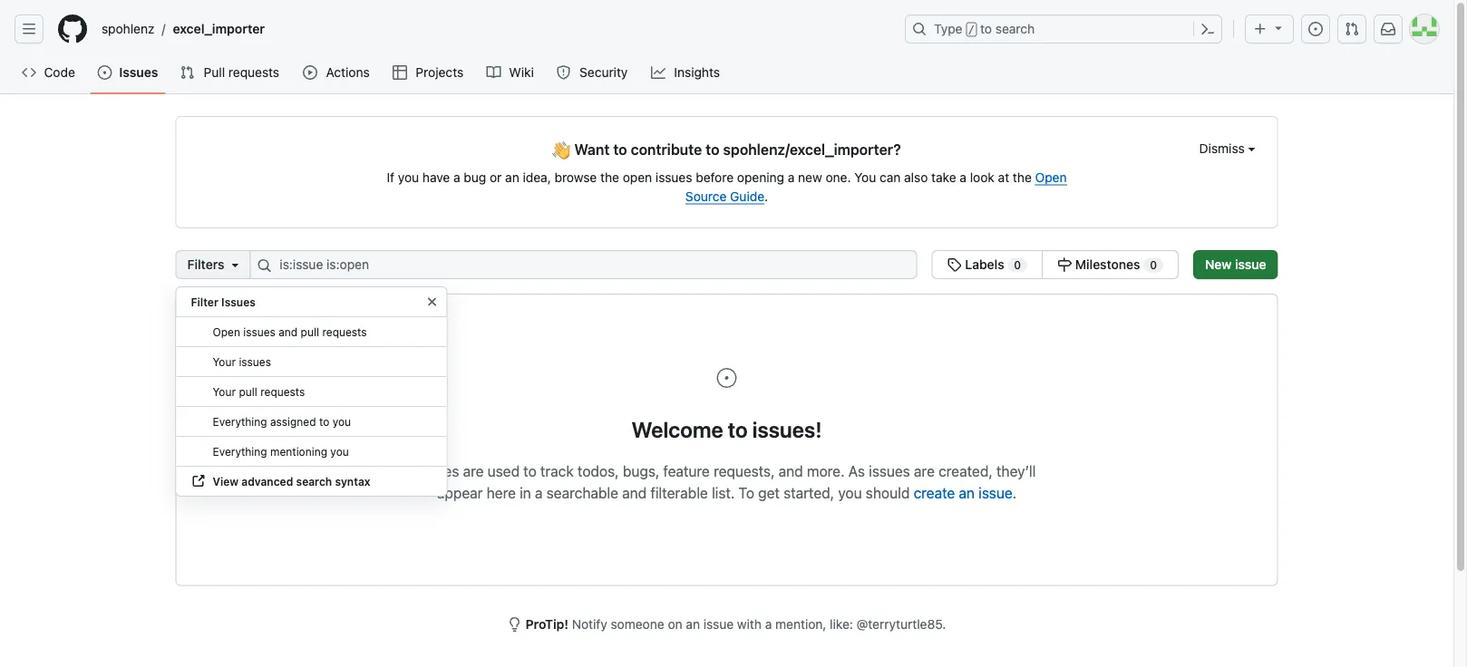 Task type: vqa. For each thing, say whether or not it's contained in the screenshot.
2001,
no



Task type: locate. For each thing, give the bounding box(es) containing it.
issue opened image for issues
[[97, 65, 112, 80]]

0 horizontal spatial .
[[765, 189, 768, 204]]

spohlenz link
[[94, 15, 162, 44]]

0 horizontal spatial open
[[213, 326, 240, 338]]

used
[[488, 463, 520, 480]]

open inside open source guide
[[1036, 170, 1067, 185]]

and up "your issues" link
[[279, 326, 298, 338]]

a
[[454, 170, 460, 185], [788, 170, 795, 185], [960, 170, 967, 185], [535, 484, 543, 502], [765, 617, 772, 632]]

0 horizontal spatial search
[[296, 475, 332, 488]]

in
[[520, 484, 531, 502]]

a right with
[[765, 617, 772, 632]]

issue opened image inside issues link
[[97, 65, 112, 80]]

your down your issues
[[213, 385, 236, 398]]

code image
[[22, 65, 36, 80]]

and
[[279, 326, 298, 338], [779, 463, 803, 480], [622, 484, 647, 502]]

0 vertical spatial git pull request image
[[1345, 22, 1360, 36]]

open source guide link
[[686, 170, 1067, 204]]

are up create
[[914, 463, 935, 480]]

2 everything from the top
[[213, 445, 267, 458]]

issue opened image right triangle down icon on the top right
[[1309, 22, 1323, 36]]

an down created,
[[959, 484, 975, 502]]

view advanced search syntax
[[213, 475, 371, 488]]

1 vertical spatial .
[[1013, 484, 1017, 502]]

filterable
[[651, 484, 708, 502]]

0 inside milestones 0
[[1150, 259, 1157, 272]]

1 vertical spatial open
[[213, 326, 240, 338]]

guide
[[730, 189, 765, 204]]

. down opening
[[765, 189, 768, 204]]

look
[[970, 170, 995, 185]]

an right on
[[686, 617, 700, 632]]

feature
[[663, 463, 710, 480]]

created,
[[939, 463, 993, 480]]

want
[[574, 141, 610, 158]]

1 vertical spatial issues
[[221, 296, 256, 308]]

open down filter issues
[[213, 326, 240, 338]]

1 vertical spatial issue
[[979, 484, 1013, 502]]

notifications image
[[1381, 22, 1396, 36]]

0 horizontal spatial /
[[162, 21, 166, 36]]

1 everything from the top
[[213, 415, 267, 428]]

requests up everything assigned to you
[[260, 385, 305, 398]]

requests,
[[714, 463, 775, 480]]

your
[[213, 356, 236, 368], [213, 385, 236, 398]]

code link
[[15, 59, 83, 86]]

0 right "labels"
[[1014, 259, 1021, 272]]

1 horizontal spatial issue
[[979, 484, 1013, 502]]

1 horizontal spatial are
[[914, 463, 935, 480]]

your pull requests
[[213, 385, 305, 398]]

0 horizontal spatial issue opened image
[[97, 65, 112, 80]]

2 horizontal spatial an
[[959, 484, 975, 502]]

.
[[765, 189, 768, 204], [1013, 484, 1017, 502]]

plus image
[[1254, 22, 1268, 36]]

/ right "type"
[[968, 24, 975, 36]]

issues down 'spohlenz' link
[[119, 65, 158, 80]]

everything assigned to you
[[213, 415, 351, 428]]

1 vertical spatial search
[[296, 475, 332, 488]]

you inside the issues are used to track todos, bugs, feature requests, and more. as issues are created, they'll appear here in a searchable and filterable list. to get started, you should
[[838, 484, 862, 502]]

new issue
[[1206, 257, 1267, 272]]

0 horizontal spatial git pull request image
[[180, 65, 195, 80]]

/ right spohlenz
[[162, 21, 166, 36]]

1 horizontal spatial git pull request image
[[1345, 22, 1360, 36]]

1 your from the top
[[213, 356, 236, 368]]

new
[[798, 170, 822, 185]]

2 0 from the left
[[1150, 259, 1157, 272]]

dismiss
[[1200, 141, 1249, 156]]

take
[[932, 170, 957, 185]]

milestones
[[1076, 257, 1141, 272]]

view
[[213, 475, 239, 488]]

open source guide
[[686, 170, 1067, 204]]

issues
[[119, 65, 158, 80], [221, 296, 256, 308], [418, 463, 459, 480]]

git pull request image left pull
[[180, 65, 195, 80]]

git pull request image inside the pull requests link
[[180, 65, 195, 80]]

your for your issues
[[213, 356, 236, 368]]

2 are from the left
[[914, 463, 935, 480]]

you down your pull requests link
[[333, 415, 351, 428]]

2 your from the top
[[213, 385, 236, 398]]

are
[[463, 463, 484, 480], [914, 463, 935, 480]]

a left 'new'
[[788, 170, 795, 185]]

mention,
[[776, 617, 827, 632]]

0 vertical spatial and
[[279, 326, 298, 338]]

everything for everything mentioning you
[[213, 445, 267, 458]]

1 vertical spatial git pull request image
[[180, 65, 195, 80]]

pull up "your issues" link
[[301, 326, 319, 338]]

👋
[[553, 142, 567, 161]]

everything up view
[[213, 445, 267, 458]]

issues up should
[[869, 463, 910, 480]]

everything for everything assigned to you
[[213, 415, 267, 428]]

2 horizontal spatial issues
[[418, 463, 459, 480]]

0 right milestones
[[1150, 259, 1157, 272]]

/
[[162, 21, 166, 36], [968, 24, 975, 36]]

0 vertical spatial an
[[505, 170, 520, 185]]

1 vertical spatial requests
[[322, 326, 367, 338]]

everything down the your pull requests
[[213, 415, 267, 428]]

open for open issues and pull requests
[[213, 326, 240, 338]]

to up in
[[524, 463, 537, 480]]

issues for issues are used to track todos, bugs, feature requests, and more. as issues are created, they'll appear here in a searchable and filterable list. to get started, you should
[[418, 463, 459, 480]]

issues
[[656, 170, 693, 185], [243, 326, 276, 338], [239, 356, 271, 368], [869, 463, 910, 480]]

a right in
[[535, 484, 543, 502]]

0 horizontal spatial and
[[279, 326, 298, 338]]

play image
[[303, 65, 318, 80]]

2 horizontal spatial issue opened image
[[1309, 22, 1323, 36]]

0 vertical spatial pull
[[301, 326, 319, 338]]

issues inside issues link
[[119, 65, 158, 80]]

0 horizontal spatial 0
[[1014, 259, 1021, 272]]

the left the open
[[601, 170, 619, 185]]

git pull request image
[[1345, 22, 1360, 36], [180, 65, 195, 80]]

list containing spohlenz / excel_importer
[[94, 15, 894, 44]]

open
[[1036, 170, 1067, 185], [213, 326, 240, 338]]

1 vertical spatial pull
[[239, 385, 257, 398]]

issues inside search box
[[221, 296, 256, 308]]

shield image
[[557, 65, 571, 80]]

0 vertical spatial open
[[1036, 170, 1067, 185]]

2 the from the left
[[1013, 170, 1032, 185]]

the
[[601, 170, 619, 185], [1013, 170, 1032, 185]]

syntax
[[335, 475, 371, 488]]

search image
[[257, 259, 272, 273]]

you right if
[[398, 170, 419, 185]]

/ inside "type / to search"
[[968, 24, 975, 36]]

1 vertical spatial everything
[[213, 445, 267, 458]]

welcome
[[632, 417, 724, 442]]

get
[[758, 484, 780, 502]]

issue opened image right code
[[97, 65, 112, 80]]

mentioning
[[270, 445, 327, 458]]

issues up appear
[[418, 463, 459, 480]]

2 vertical spatial issue opened image
[[716, 367, 738, 389]]

0 horizontal spatial the
[[601, 170, 619, 185]]

0 horizontal spatial issue
[[704, 617, 734, 632]]

before
[[696, 170, 734, 185]]

the right at
[[1013, 170, 1032, 185]]

1 horizontal spatial /
[[968, 24, 975, 36]]

filters
[[187, 257, 224, 272]]

pull
[[301, 326, 319, 338], [239, 385, 257, 398]]

issue down 'they'll'
[[979, 484, 1013, 502]]

issues inside the issues are used to track todos, bugs, feature requests, and more. as issues are created, they'll appear here in a searchable and filterable list. to get started, you should
[[418, 463, 459, 480]]

0 vertical spatial issue
[[1235, 257, 1267, 272]]

everything
[[213, 415, 267, 428], [213, 445, 267, 458]]

issue
[[1235, 257, 1267, 272], [979, 484, 1013, 502], [704, 617, 734, 632]]

security link
[[549, 59, 637, 86]]

issues up the your pull requests
[[239, 356, 271, 368]]

bug
[[464, 170, 486, 185]]

your for your pull requests
[[213, 385, 236, 398]]

code
[[44, 65, 75, 80]]

2 vertical spatial issues
[[418, 463, 459, 480]]

git pull request image for the issue opened image in the issues link
[[180, 65, 195, 80]]

list
[[94, 15, 894, 44]]

1 0 from the left
[[1014, 259, 1021, 272]]

a left look
[[960, 170, 967, 185]]

close menu image
[[425, 295, 439, 309]]

0 inside the "labels 0"
[[1014, 259, 1021, 272]]

opening
[[737, 170, 785, 185]]

an right or
[[505, 170, 520, 185]]

issues up your issues
[[243, 326, 276, 338]]

open
[[623, 170, 652, 185]]

triangle down image
[[1272, 20, 1286, 35]]

to inside the issues are used to track todos, bugs, feature requests, and more. as issues are created, they'll appear here in a searchable and filterable list. to get started, you should
[[524, 463, 537, 480]]

0 horizontal spatial issues
[[119, 65, 158, 80]]

requests right pull
[[229, 65, 279, 80]]

create an issue link
[[914, 484, 1013, 502]]

requests up "your issues" link
[[322, 326, 367, 338]]

milestones 0
[[1072, 257, 1157, 272]]

book image
[[487, 65, 501, 80]]

0 vertical spatial everything
[[213, 415, 267, 428]]

everything mentioning you
[[213, 445, 349, 458]]

issues right "filter"
[[221, 296, 256, 308]]

1 vertical spatial issue opened image
[[97, 65, 112, 80]]

more.
[[807, 463, 845, 480]]

1 horizontal spatial the
[[1013, 170, 1032, 185]]

pull down your issues
[[239, 385, 257, 398]]

are up appear
[[463, 463, 484, 480]]

1 horizontal spatial an
[[686, 617, 700, 632]]

2 vertical spatial and
[[622, 484, 647, 502]]

like:
[[830, 617, 853, 632]]

a inside the issues are used to track todos, bugs, feature requests, and more. as issues are created, they'll appear here in a searchable and filterable list. to get started, you should
[[535, 484, 543, 502]]

1 vertical spatial an
[[959, 484, 975, 502]]

search down everything mentioning you link
[[296, 475, 332, 488]]

issue opened image up welcome to issues!
[[716, 367, 738, 389]]

search
[[996, 21, 1035, 36], [296, 475, 332, 488]]

. down 'they'll'
[[1013, 484, 1017, 502]]

everything mentioning you link
[[176, 437, 447, 467]]

on
[[668, 617, 683, 632]]

they'll
[[997, 463, 1036, 480]]

None search field
[[176, 250, 1179, 512]]

1 horizontal spatial 0
[[1150, 259, 1157, 272]]

your issues
[[213, 356, 271, 368]]

search right "type"
[[996, 21, 1035, 36]]

bugs,
[[623, 463, 660, 480]]

0 horizontal spatial are
[[463, 463, 484, 480]]

if
[[387, 170, 395, 185]]

you down as
[[838, 484, 862, 502]]

0 vertical spatial your
[[213, 356, 236, 368]]

1 vertical spatial your
[[213, 385, 236, 398]]

1 horizontal spatial and
[[622, 484, 647, 502]]

issues for issues
[[119, 65, 158, 80]]

0 vertical spatial .
[[765, 189, 768, 204]]

0 horizontal spatial pull
[[239, 385, 257, 398]]

1 horizontal spatial issue opened image
[[716, 367, 738, 389]]

/ for type
[[968, 24, 975, 36]]

issue opened image
[[1309, 22, 1323, 36], [97, 65, 112, 80], [716, 367, 738, 389]]

0 vertical spatial issue opened image
[[1309, 22, 1323, 36]]

Search all issues text field
[[250, 250, 918, 279]]

git pull request image left notifications icon
[[1345, 22, 1360, 36]]

2 vertical spatial issue
[[704, 617, 734, 632]]

your up the your pull requests
[[213, 356, 236, 368]]

browse
[[555, 170, 597, 185]]

/ inside the spohlenz / excel_importer
[[162, 21, 166, 36]]

issue right new
[[1235, 257, 1267, 272]]

issues down contribute
[[656, 170, 693, 185]]

👋 want to contribute to spohlenz/excel_importer?
[[553, 141, 901, 161]]

issue opened image for welcome to issues!
[[716, 367, 738, 389]]

homepage image
[[58, 15, 87, 44]]

and down bugs,
[[622, 484, 647, 502]]

to
[[739, 484, 755, 502]]

and up started,
[[779, 463, 803, 480]]

2 horizontal spatial and
[[779, 463, 803, 480]]

todos,
[[578, 463, 619, 480]]

2 vertical spatial an
[[686, 617, 700, 632]]

an
[[505, 170, 520, 185], [959, 484, 975, 502], [686, 617, 700, 632]]

1 horizontal spatial open
[[1036, 170, 1067, 185]]

0 vertical spatial issues
[[119, 65, 158, 80]]

0 vertical spatial search
[[996, 21, 1035, 36]]

1 horizontal spatial issues
[[221, 296, 256, 308]]

issues link
[[90, 59, 166, 86]]

to
[[981, 21, 992, 36], [613, 141, 627, 158], [706, 141, 720, 158], [319, 415, 330, 428], [728, 417, 748, 442], [524, 463, 537, 480]]

issue left with
[[704, 617, 734, 632]]

1 horizontal spatial .
[[1013, 484, 1017, 502]]

open right at
[[1036, 170, 1067, 185]]



Task type: describe. For each thing, give the bounding box(es) containing it.
0 horizontal spatial an
[[505, 170, 520, 185]]

2 horizontal spatial issue
[[1235, 257, 1267, 272]]

a left bug at the left of the page
[[454, 170, 460, 185]]

link external image
[[191, 474, 205, 489]]

spohlenz/excel_importer?
[[723, 141, 901, 158]]

security
[[580, 65, 628, 80]]

0 for milestones
[[1150, 259, 1157, 272]]

if you have a bug or an idea, browse the open issues before opening a new one.     you can also take a look at the
[[387, 170, 1036, 185]]

Issues search field
[[250, 250, 918, 279]]

spohlenz
[[102, 21, 155, 36]]

search inside search box
[[296, 475, 332, 488]]

protip!
[[526, 617, 569, 632]]

also
[[904, 170, 928, 185]]

view advanced search syntax link
[[176, 467, 447, 497]]

you
[[855, 170, 876, 185]]

table image
[[393, 65, 407, 80]]

new issue link
[[1194, 250, 1278, 279]]

labels
[[965, 257, 1005, 272]]

wiki link
[[479, 59, 542, 86]]

to right "type"
[[981, 21, 992, 36]]

0 vertical spatial requests
[[229, 65, 279, 80]]

source
[[686, 189, 727, 204]]

filters button
[[176, 250, 251, 279]]

you up syntax
[[330, 445, 349, 458]]

open issues and pull requests
[[213, 326, 367, 338]]

graph image
[[651, 65, 666, 80]]

actions
[[326, 65, 370, 80]]

someone
[[611, 617, 665, 632]]

projects link
[[386, 59, 472, 86]]

git pull request image for the issue opened image to the right
[[1345, 22, 1360, 36]]

tag image
[[948, 258, 962, 272]]

filter issues
[[191, 296, 256, 308]]

assigned
[[270, 415, 316, 428]]

type / to search
[[934, 21, 1035, 36]]

to up if you have a bug or an idea, browse the open issues before opening a new one.     you can also take a look at the
[[706, 141, 720, 158]]

excel_importer link
[[166, 15, 272, 44]]

to right want
[[613, 141, 627, 158]]

1 vertical spatial and
[[779, 463, 803, 480]]

light bulb image
[[508, 618, 522, 632]]

advanced
[[242, 475, 293, 488]]

filter
[[191, 296, 219, 308]]

2 vertical spatial requests
[[260, 385, 305, 398]]

here
[[487, 484, 516, 502]]

contribute
[[631, 141, 702, 158]]

/ for spohlenz
[[162, 21, 166, 36]]

excel_importer
[[173, 21, 265, 36]]

to right assigned
[[319, 415, 330, 428]]

actions link
[[296, 59, 378, 86]]

1 the from the left
[[601, 170, 619, 185]]

at
[[998, 170, 1010, 185]]

1 horizontal spatial pull
[[301, 326, 319, 338]]

can
[[880, 170, 901, 185]]

1 horizontal spatial search
[[996, 21, 1035, 36]]

0 for labels
[[1014, 259, 1021, 272]]

none search field containing filters
[[176, 250, 1179, 512]]

pull requests link
[[173, 59, 289, 86]]

to up requests,
[[728, 417, 748, 442]]

milestone image
[[1058, 258, 1072, 272]]

your issues link
[[176, 347, 447, 377]]

wiki
[[509, 65, 534, 80]]

labels 0
[[962, 257, 1021, 272]]

your pull requests link
[[176, 377, 447, 407]]

notify
[[572, 617, 607, 632]]

triangle down image
[[228, 258, 243, 272]]

have
[[423, 170, 450, 185]]

create
[[914, 484, 955, 502]]

insights link
[[644, 59, 729, 86]]

new
[[1206, 257, 1232, 272]]

protip! notify someone on an issue with a mention, like: @terryturtle85.
[[526, 617, 946, 632]]

one.
[[826, 170, 851, 185]]

issue element
[[932, 250, 1179, 279]]

issues inside the issues are used to track todos, bugs, feature requests, and more. as issues are created, they'll appear here in a searchable and filterable list. to get started, you should
[[869, 463, 910, 480]]

dismiss button
[[1200, 139, 1256, 158]]

1 are from the left
[[463, 463, 484, 480]]

projects
[[416, 65, 464, 80]]

with
[[737, 617, 762, 632]]

@terryturtle85.
[[857, 617, 946, 632]]

create an issue .
[[914, 484, 1017, 502]]

type
[[934, 21, 963, 36]]

everything assigned to you link
[[176, 407, 447, 437]]

searchable
[[547, 484, 619, 502]]

open issues and pull requests link
[[176, 317, 447, 347]]

should
[[866, 484, 910, 502]]

issues inside "your issues" link
[[239, 356, 271, 368]]

started,
[[784, 484, 835, 502]]

command palette image
[[1201, 22, 1215, 36]]

spohlenz / excel_importer
[[102, 21, 265, 36]]

appear
[[437, 484, 483, 502]]

welcome to issues!
[[632, 417, 822, 442]]

insights
[[674, 65, 720, 80]]

issues inside open issues and pull requests link
[[243, 326, 276, 338]]

issues are used to track todos, bugs, feature requests, and more. as issues are created, they'll appear here in a searchable and filterable list. to get started, you should
[[418, 463, 1036, 502]]

track
[[541, 463, 574, 480]]

as
[[849, 463, 865, 480]]

open for open source guide
[[1036, 170, 1067, 185]]



